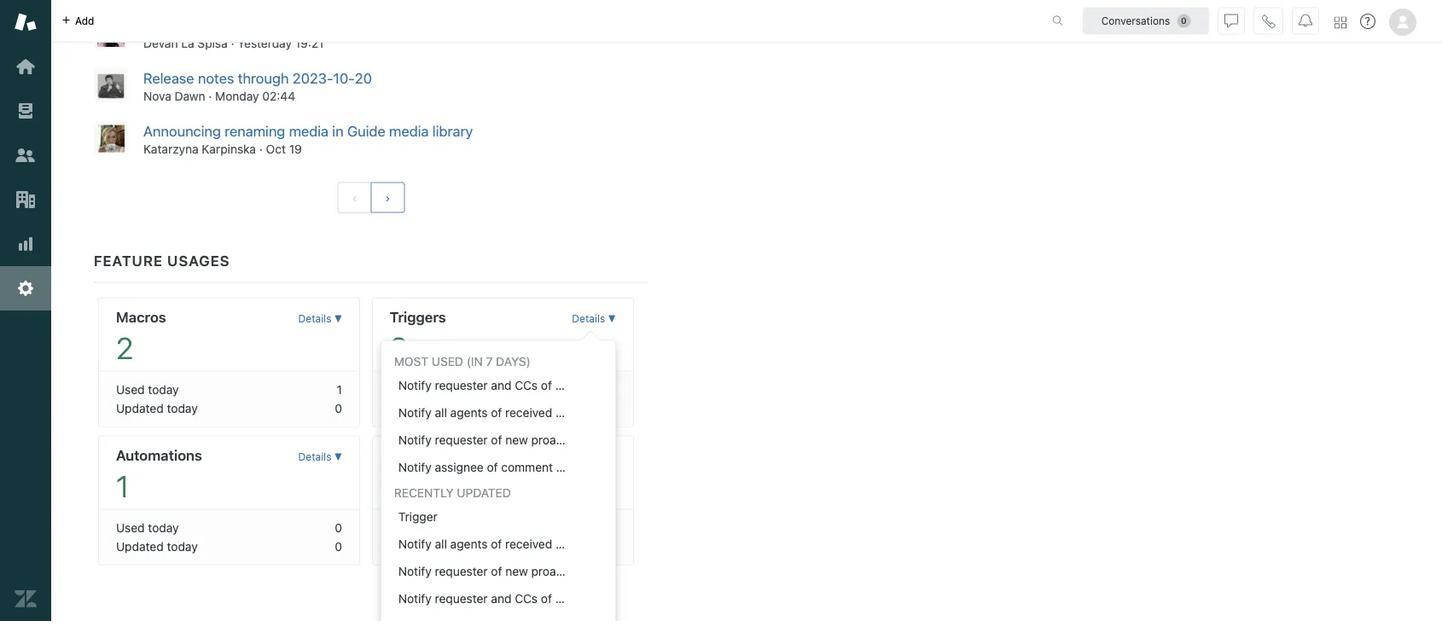 Task type: locate. For each thing, give the bounding box(es) containing it.
release
[[143, 70, 194, 87]]

1 ccs from the top
[[515, 378, 538, 392]]

media right guide
[[389, 123, 429, 140]]

2 notify requester of new proactive ticket from the top
[[398, 564, 616, 578]]

ticket for second notify requester of new proactive ticket link
[[586, 564, 616, 578]]

updated up automations
[[116, 401, 164, 415]]

▼ left views
[[334, 451, 342, 463]]

received
[[505, 406, 552, 420], [505, 537, 552, 551], [555, 592, 602, 606]]

request for first notify all agents of received request link
[[556, 406, 597, 420]]

updated today down automations 1
[[116, 540, 198, 554]]

notify all agents of received request link down notify requester and ccs of comment update
[[381, 399, 615, 427]]

in
[[332, 123, 344, 140]]

1 vertical spatial new
[[505, 564, 528, 578]]

notify requester of new proactive ticket up notify requester and ccs of received request link
[[398, 564, 616, 578]]

▼ down '4'
[[608, 451, 616, 463]]

2 and from the top
[[491, 592, 512, 606]]

dawn
[[175, 89, 205, 103]]

today
[[148, 383, 179, 397], [422, 383, 453, 397], [167, 401, 198, 415], [441, 401, 471, 415], [148, 521, 179, 535], [167, 540, 198, 554], [441, 540, 471, 554]]

new up notify requester and ccs of received request link
[[505, 564, 528, 578]]

1 vertical spatial notify all agents of received request
[[398, 537, 597, 551]]

used today down most
[[390, 383, 453, 397]]

2 all from the top
[[435, 537, 447, 551]]

▼ link
[[572, 441, 616, 473]]

1 vertical spatial ticket
[[586, 564, 616, 578]]

all down used
[[435, 406, 447, 420]]

1 new from the top
[[505, 433, 528, 447]]

6
[[390, 468, 408, 504]]

request
[[556, 406, 597, 420], [556, 537, 597, 551], [606, 592, 647, 606]]

details ▼ for triggers
[[572, 313, 616, 325]]

comment up updated
[[501, 460, 553, 474]]

used down 2
[[116, 383, 145, 397]]

updated
[[457, 486, 511, 500]]

used today down automations 1
[[116, 521, 179, 535]]

usages
[[167, 252, 230, 269]]

1 notify all agents of received request link from the top
[[381, 399, 615, 427]]

main element
[[0, 0, 51, 621]]

▼
[[334, 313, 342, 325], [608, 313, 616, 325], [334, 451, 342, 463], [608, 451, 616, 463]]

4 requester from the top
[[435, 592, 488, 606]]

▼ left triggers
[[334, 313, 342, 325]]

media
[[289, 123, 329, 140], [389, 123, 429, 140]]

new for first notify requester of new proactive ticket link
[[505, 433, 528, 447]]

1 vertical spatial and
[[491, 592, 512, 606]]

notify requester of new proactive ticket for second notify requester of new proactive ticket link
[[398, 564, 616, 578]]

updated for 6
[[390, 540, 437, 554]]

requester
[[435, 378, 488, 392], [435, 433, 488, 447], [435, 564, 488, 578], [435, 592, 488, 606]]

updated for 2
[[116, 401, 164, 415]]

19
[[289, 142, 302, 156]]

1 vertical spatial all
[[435, 537, 447, 551]]

1 and from the top
[[491, 378, 512, 392]]

recently updated
[[394, 486, 511, 500]]

katarzyna
[[143, 142, 199, 156]]

updated today up automations
[[116, 401, 198, 415]]

details for 1
[[298, 451, 331, 463]]

new up notify assignee of comment update link
[[505, 433, 528, 447]]

used for 2
[[116, 383, 145, 397]]

notify all agents of received request link
[[381, 399, 615, 427], [381, 531, 615, 558]]

2 notify all agents of received request from the top
[[398, 537, 597, 551]]

recently
[[394, 486, 454, 500]]

proactive down notify requester and ccs of comment update
[[531, 433, 583, 447]]

used today down 2
[[116, 383, 179, 397]]

used
[[116, 383, 145, 397], [390, 383, 419, 397], [116, 521, 145, 535]]

and for received
[[491, 592, 512, 606]]

details for triggers
[[572, 313, 605, 325]]

proactive up "notify requester and ccs of received request" on the bottom of the page
[[531, 564, 583, 578]]

used down most
[[390, 383, 419, 397]]

spisa
[[197, 37, 228, 51]]

nova dawn
[[143, 89, 205, 103]]

0 horizontal spatial 1
[[116, 468, 129, 504]]

1 proactive from the top
[[531, 433, 583, 447]]

zendesk support image
[[15, 11, 37, 33]]

monday 02:44
[[215, 89, 295, 103]]

▼ up '4'
[[608, 313, 616, 325]]

0 vertical spatial and
[[491, 378, 512, 392]]

0 vertical spatial proactive
[[531, 433, 583, 447]]

5 notify from the top
[[398, 537, 432, 551]]

1 horizontal spatial media
[[389, 123, 429, 140]]

2 agents from the top
[[450, 537, 488, 551]]

7
[[486, 354, 493, 369]]

requester for second notify requester of new proactive ticket link
[[435, 564, 488, 578]]

updated down trigger
[[390, 540, 437, 554]]

2 notify requester of new proactive ticket link from the top
[[381, 558, 616, 585]]

agents down the (in on the left bottom of page
[[450, 406, 488, 420]]

0 vertical spatial ticket
[[586, 433, 616, 447]]

zendesk image
[[15, 588, 37, 610]]

and
[[491, 378, 512, 392], [491, 592, 512, 606]]

3 notify from the top
[[398, 433, 432, 447]]

notify requester of new proactive ticket link
[[381, 427, 616, 454], [381, 558, 616, 585]]

details ▼ for 1
[[298, 451, 342, 463]]

1 vertical spatial comment
[[501, 460, 553, 474]]

details ▼ for 2
[[298, 313, 342, 325]]

used for triggers
[[390, 383, 419, 397]]

notify
[[398, 378, 432, 392], [398, 406, 432, 420], [398, 433, 432, 447], [398, 460, 432, 474], [398, 537, 432, 551], [398, 564, 432, 578], [398, 592, 432, 606]]

0 vertical spatial all
[[435, 406, 447, 420]]

0
[[335, 401, 342, 415], [335, 521, 342, 535], [335, 540, 342, 554], [609, 540, 616, 554]]

notify assignee of comment update
[[398, 460, 595, 474]]

1 vertical spatial request
[[556, 537, 597, 551]]

through
[[238, 70, 289, 87]]

proactive for first notify requester of new proactive ticket link
[[531, 433, 583, 447]]

macros 2
[[116, 308, 166, 366]]

1 requester from the top
[[435, 378, 488, 392]]

oct
[[266, 142, 286, 156]]

proactive for second notify requester of new proactive ticket link
[[531, 564, 583, 578]]

of
[[541, 378, 552, 392], [491, 406, 502, 420], [491, 433, 502, 447], [487, 460, 498, 474], [491, 537, 502, 551], [491, 564, 502, 578], [541, 592, 552, 606]]

0 vertical spatial notify all agents of received request
[[398, 406, 597, 420]]

katarzyna karpinska
[[143, 142, 256, 156]]

updated today down used
[[390, 401, 471, 415]]

1 vertical spatial 1
[[611, 401, 616, 415]]

notify all agents of received request down trigger link
[[398, 537, 597, 551]]

notify all agents of received request link down updated
[[381, 531, 615, 558]]

0 vertical spatial notify requester of new proactive ticket link
[[381, 427, 616, 454]]

1 notify requester of new proactive ticket from the top
[[398, 433, 616, 447]]

2 ticket from the top
[[586, 564, 616, 578]]

2 requester from the top
[[435, 433, 488, 447]]

notify all agents of received request for first notify all agents of received request link
[[398, 406, 597, 420]]

2 vertical spatial 1
[[116, 468, 129, 504]]

1 ticket from the top
[[586, 433, 616, 447]]

(in
[[467, 354, 483, 369]]

▼ for 2
[[334, 313, 342, 325]]

devan
[[143, 37, 178, 51]]

notify assignee of comment update link
[[381, 454, 615, 481]]

1 media from the left
[[289, 123, 329, 140]]

1
[[337, 383, 342, 397], [611, 401, 616, 415], [116, 468, 129, 504]]

ticket down '4'
[[586, 433, 616, 447]]

› button
[[371, 183, 405, 213]]

0 vertical spatial received
[[505, 406, 552, 420]]

reporting image
[[15, 233, 37, 255]]

0 vertical spatial update
[[610, 378, 649, 392]]

2 vertical spatial request
[[606, 592, 647, 606]]

0 horizontal spatial media
[[289, 123, 329, 140]]

2 new from the top
[[505, 564, 528, 578]]

updated down automations 1
[[116, 540, 164, 554]]

update
[[610, 378, 649, 392], [556, 460, 595, 474]]

updated today
[[116, 401, 198, 415], [390, 401, 471, 415], [116, 540, 198, 554], [390, 540, 471, 554]]

ticket
[[586, 433, 616, 447], [586, 564, 616, 578]]

updated up views
[[390, 401, 437, 415]]

notify requester of new proactive ticket
[[398, 433, 616, 447], [398, 564, 616, 578]]

comment left '4'
[[555, 378, 607, 392]]

1 vertical spatial update
[[556, 460, 595, 474]]

02:44
[[262, 89, 295, 103]]

1 vertical spatial notify requester of new proactive ticket link
[[381, 558, 616, 585]]

all down trigger
[[435, 537, 447, 551]]

0 horizontal spatial update
[[556, 460, 595, 474]]

notify requester of new proactive ticket link up "notify assignee of comment update"
[[381, 427, 616, 454]]

ticket up "notify requester and ccs of received request" on the bottom of the page
[[586, 564, 616, 578]]

all for first notify all agents of received request link
[[435, 406, 447, 420]]

0 vertical spatial notify requester of new proactive ticket
[[398, 433, 616, 447]]

0 vertical spatial comment
[[555, 378, 607, 392]]

and down trigger link
[[491, 592, 512, 606]]

notes
[[198, 70, 234, 87]]

0 vertical spatial ccs
[[515, 378, 538, 392]]

automations
[[116, 447, 202, 464]]

ccs
[[515, 378, 538, 392], [515, 592, 538, 606]]

details
[[298, 313, 331, 325], [572, 313, 605, 325], [298, 451, 331, 463]]

new
[[505, 433, 528, 447], [505, 564, 528, 578]]

zendesk products image
[[1335, 17, 1347, 29]]

triggers 8
[[390, 308, 446, 366]]

notify all agents of received request
[[398, 406, 597, 420], [398, 537, 597, 551]]

1 vertical spatial ccs
[[515, 592, 538, 606]]

ccs for received
[[515, 592, 538, 606]]

1 vertical spatial received
[[505, 537, 552, 551]]

2 media from the left
[[389, 123, 429, 140]]

0 vertical spatial new
[[505, 433, 528, 447]]

20
[[355, 70, 372, 87]]

4
[[608, 383, 616, 397]]

yesterday
[[237, 37, 292, 51]]

0 vertical spatial request
[[556, 406, 597, 420]]

›
[[385, 191, 390, 205]]

trigger
[[398, 510, 438, 524]]

details ▼
[[298, 313, 342, 325], [572, 313, 616, 325], [298, 451, 342, 463]]

media up the 19
[[289, 123, 329, 140]]

1 vertical spatial agents
[[450, 537, 488, 551]]

0 vertical spatial notify all agents of received request link
[[381, 399, 615, 427]]

updated today for triggers
[[390, 401, 471, 415]]

notify requester of new proactive ticket link up "notify requester and ccs of received request" on the bottom of the page
[[381, 558, 616, 585]]

used today
[[116, 383, 179, 397], [390, 383, 453, 397], [116, 521, 179, 535]]

1 agents from the top
[[450, 406, 488, 420]]

feature
[[94, 252, 163, 269]]

and down 7
[[491, 378, 512, 392]]

used down automations 1
[[116, 521, 145, 535]]

2 ccs from the top
[[515, 592, 538, 606]]

1 all from the top
[[435, 406, 447, 420]]

1 vertical spatial notify all agents of received request link
[[381, 531, 615, 558]]

agents for first notify all agents of received request link
[[450, 406, 488, 420]]

notify requester of new proactive ticket up notify assignee of comment update link
[[398, 433, 616, 447]]

ccs for comment
[[515, 378, 538, 392]]

all
[[435, 406, 447, 420], [435, 537, 447, 551]]

0 vertical spatial agents
[[450, 406, 488, 420]]

used for 1
[[116, 521, 145, 535]]

karpinska
[[202, 142, 256, 156]]

updated
[[116, 401, 164, 415], [390, 401, 437, 415], [116, 540, 164, 554], [390, 540, 437, 554]]

0 vertical spatial 1
[[337, 383, 342, 397]]

add button
[[51, 0, 105, 42]]

requester for first notify requester of new proactive ticket link
[[435, 433, 488, 447]]

2 notify all agents of received request link from the top
[[381, 531, 615, 558]]

comment
[[555, 378, 607, 392], [501, 460, 553, 474]]

agents down trigger link
[[450, 537, 488, 551]]

1 vertical spatial proactive
[[531, 564, 583, 578]]

get help image
[[1360, 14, 1376, 29]]

1 notify all agents of received request from the top
[[398, 406, 597, 420]]

updated today down trigger
[[390, 540, 471, 554]]

notify all agents of received request down the notify requester and ccs of comment update link
[[398, 406, 597, 420]]

3 requester from the top
[[435, 564, 488, 578]]

2 proactive from the top
[[531, 564, 583, 578]]

1 notify requester of new proactive ticket link from the top
[[381, 427, 616, 454]]

2 vertical spatial received
[[555, 592, 602, 606]]

1 vertical spatial notify requester of new proactive ticket
[[398, 564, 616, 578]]

most used (in 7 days)
[[394, 354, 531, 369]]



Task type: vqa. For each thing, say whether or not it's contained in the screenshot.
TAB containing Subject Line
no



Task type: describe. For each thing, give the bounding box(es) containing it.
all for 2nd notify all agents of received request link from the top of the page
[[435, 537, 447, 551]]

1 inside automations 1
[[116, 468, 129, 504]]

oct 19
[[266, 142, 302, 156]]

‹ button
[[338, 183, 372, 213]]

organizations image
[[15, 189, 37, 211]]

announcing renaming media in guide media library
[[143, 123, 473, 140]]

trigger link
[[381, 503, 615, 531]]

request inside notify requester and ccs of received request link
[[606, 592, 647, 606]]

views image
[[15, 100, 37, 122]]

notify requester and ccs of received request link
[[381, 585, 647, 613]]

used today for triggers
[[390, 383, 453, 397]]

▼ for 1
[[334, 451, 342, 463]]

request for 2nd notify all agents of received request link from the top of the page
[[556, 537, 597, 551]]

yesterday 19:21
[[237, 37, 324, 51]]

10-
[[333, 70, 355, 87]]

la
[[181, 37, 194, 51]]

notify requester and ccs of comment update link
[[381, 372, 649, 399]]

customers image
[[15, 144, 37, 166]]

automations 1
[[116, 447, 202, 504]]

new for second notify requester of new proactive ticket link
[[505, 564, 528, 578]]

conversations
[[1101, 15, 1170, 27]]

details for 2
[[298, 313, 331, 325]]

assignee
[[435, 460, 484, 474]]

‹
[[352, 191, 357, 205]]

2 notify from the top
[[398, 406, 432, 420]]

2
[[116, 330, 133, 366]]

notify requester and ccs of received request
[[398, 592, 647, 606]]

requester for the notify requester and ccs of comment update link
[[435, 378, 488, 392]]

2023-
[[292, 70, 333, 87]]

updated today for 1
[[116, 540, 198, 554]]

updated today for 6
[[390, 540, 471, 554]]

devan la spisa
[[143, 37, 228, 51]]

days)
[[496, 354, 531, 369]]

get started image
[[15, 55, 37, 78]]

1 horizontal spatial 1
[[337, 383, 342, 397]]

1 horizontal spatial update
[[610, 378, 649, 392]]

release notes through 2023-10-20
[[143, 70, 372, 87]]

views
[[390, 447, 430, 464]]

received for 2nd notify all agents of received request link from the top of the page
[[505, 537, 552, 551]]

received for first notify all agents of received request link
[[505, 406, 552, 420]]

views 6
[[390, 447, 430, 504]]

feature usages
[[94, 252, 230, 269]]

library
[[432, 123, 473, 140]]

used today for 1
[[116, 521, 179, 535]]

1 horizontal spatial comment
[[555, 378, 607, 392]]

announcing
[[143, 123, 221, 140]]

renaming
[[225, 123, 285, 140]]

macros
[[116, 308, 166, 325]]

button displays agent's chat status as invisible. image
[[1225, 14, 1238, 28]]

notifications image
[[1299, 14, 1312, 28]]

2 horizontal spatial 1
[[611, 401, 616, 415]]

nova
[[143, 89, 171, 103]]

agents for 2nd notify all agents of received request link from the top of the page
[[450, 537, 488, 551]]

requester for notify requester and ccs of received request link
[[435, 592, 488, 606]]

admin image
[[15, 277, 37, 300]]

updated for triggers
[[390, 401, 437, 415]]

and for comment
[[491, 378, 512, 392]]

notify all agents of received request for 2nd notify all agents of received request link from the top of the page
[[398, 537, 597, 551]]

4 notify from the top
[[398, 460, 432, 474]]

1 notify from the top
[[398, 378, 432, 392]]

ticket for first notify requester of new proactive ticket link
[[586, 433, 616, 447]]

updated for 1
[[116, 540, 164, 554]]

used
[[432, 354, 463, 369]]

notify requester of new proactive ticket for first notify requester of new proactive ticket link
[[398, 433, 616, 447]]

triggers
[[390, 308, 446, 325]]

conversations button
[[1083, 7, 1209, 35]]

guide
[[347, 123, 385, 140]]

updated today for 2
[[116, 401, 198, 415]]

8
[[390, 330, 408, 366]]

7 notify from the top
[[398, 592, 432, 606]]

0 horizontal spatial comment
[[501, 460, 553, 474]]

used today for 2
[[116, 383, 179, 397]]

▼ for triggers
[[608, 313, 616, 325]]

19:21
[[295, 37, 324, 51]]

monday
[[215, 89, 259, 103]]

most
[[394, 354, 428, 369]]

add
[[75, 15, 94, 27]]

6 notify from the top
[[398, 564, 432, 578]]

notify requester and ccs of comment update
[[398, 378, 649, 392]]



